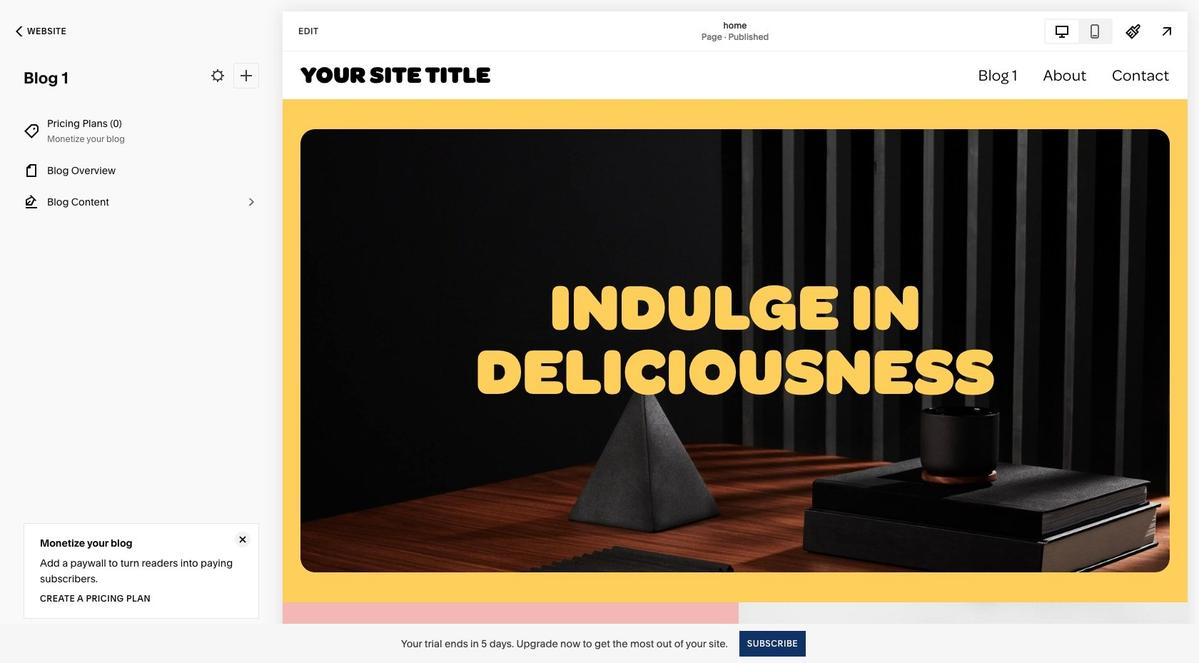 Task type: locate. For each thing, give the bounding box(es) containing it.
chevron small right image
[[244, 194, 259, 210]]

cross small image
[[235, 532, 251, 548]]

desktop image
[[1055, 23, 1071, 39]]

plus image
[[239, 68, 254, 84]]

tab list
[[1046, 20, 1112, 42]]

mobile image
[[1088, 23, 1103, 39]]

tag image
[[24, 124, 39, 139]]



Task type: describe. For each thing, give the bounding box(es) containing it.
blog image
[[24, 194, 39, 210]]

settings image
[[210, 68, 226, 84]]

site preview image
[[1160, 23, 1176, 39]]

page image
[[24, 163, 39, 179]]

style image
[[1126, 23, 1142, 39]]



Task type: vqa. For each thing, say whether or not it's contained in the screenshot.
'blog' image
yes



